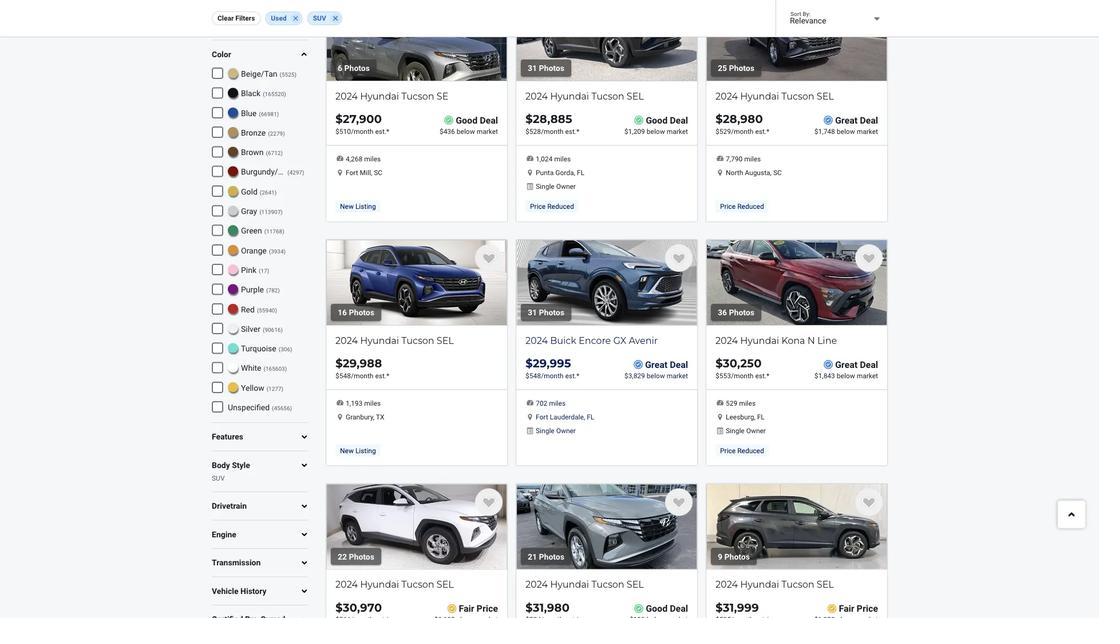 Task type: describe. For each thing, give the bounding box(es) containing it.
) for orange
[[284, 248, 286, 255]]

( 113907 )
[[259, 209, 283, 215]]

fair price for 31,999
[[839, 603, 878, 614]]

$3,829 below market
[[624, 372, 688, 380]]

6712
[[268, 150, 281, 157]]

$ 31,980
[[526, 601, 570, 615]]

6
[[338, 63, 342, 73]]

28,885
[[533, 112, 572, 126]]

553
[[719, 372, 731, 380]]

( 5525 )
[[280, 71, 296, 78]]

( 165603 )
[[264, 366, 287, 372]]

31 photos for 29,995
[[528, 308, 564, 317]]

5525
[[282, 71, 294, 78]]

$1,843
[[815, 372, 835, 380]]

mileage
[[212, 9, 241, 18]]

hyundai up 29,988 at bottom left
[[360, 335, 399, 346]]

hyundai for 31,999
[[740, 579, 779, 590]]

25 photos
[[718, 63, 755, 73]]

leesburg , fl
[[726, 413, 765, 421]]

$436
[[440, 127, 455, 135]]

price for 31,999
[[857, 603, 878, 614]]

sc for 27,900
[[374, 169, 382, 177]]

22 photos
[[338, 552, 374, 561]]

photos for 28,885
[[539, 63, 564, 73]]

owner for 29,995
[[556, 427, 576, 435]]

31 for 29,995
[[528, 308, 537, 317]]

$ 28,885 $ 528 /month est.*
[[526, 112, 579, 135]]

pink
[[241, 265, 257, 275]]

encore
[[579, 335, 611, 346]]

( 1277 )
[[267, 385, 283, 392]]

782
[[268, 287, 278, 294]]

bronze
[[241, 128, 266, 137]]

mill
[[360, 169, 371, 177]]

702 miles
[[536, 400, 566, 408]]

( for gray
[[259, 209, 261, 215]]

11768
[[266, 228, 282, 235]]

great for 29,995
[[645, 359, 668, 370]]

tucson for 28,980
[[782, 90, 814, 102]]

2024 for 27,900
[[335, 90, 358, 102]]

tucson for 31,999
[[782, 579, 814, 590]]

2024 buick encore gx avenir
[[526, 335, 658, 346]]

2279
[[270, 130, 283, 137]]

north
[[726, 169, 743, 177]]

suv button
[[307, 11, 342, 25]]

2024 for 30,970
[[335, 579, 358, 590]]

body style suv
[[212, 461, 250, 483]]

hyundai for 31,980
[[550, 579, 589, 590]]

se
[[437, 90, 448, 102]]

beige/tan
[[241, 69, 277, 79]]

fort for 29,995
[[536, 413, 548, 421]]

, for 28,885
[[574, 169, 575, 177]]

price reduced for 30,250
[[720, 447, 764, 455]]

548 for 29,988
[[339, 372, 351, 380]]

granbury , tx
[[346, 413, 384, 421]]

$1,209 below market
[[624, 127, 688, 135]]

( 2641 )
[[260, 189, 277, 196]]

features
[[212, 432, 243, 442]]

( for bronze
[[268, 130, 270, 137]]

good for 28,885
[[646, 115, 668, 126]]

leesburg
[[726, 413, 754, 421]]

( for purple
[[266, 287, 268, 294]]

( for yellow
[[267, 385, 269, 392]]

16
[[338, 308, 347, 317]]

hyundai for 28,980
[[740, 90, 779, 102]]

, for 28,980
[[770, 169, 772, 177]]

orange
[[241, 246, 267, 255]]

owner for 28,885
[[556, 182, 576, 190]]

( for silver
[[263, 326, 265, 333]]

2024 for 31,999
[[716, 579, 738, 590]]

2024 hyundai tucson sel up 29,988 at bottom left
[[335, 335, 454, 346]]

lauderdale
[[550, 413, 584, 421]]

brown
[[241, 148, 264, 157]]

$1,209
[[624, 127, 645, 135]]

single for 30,250
[[726, 427, 745, 435]]

used
[[271, 14, 287, 22]]

21 photos
[[528, 552, 564, 561]]

( for burgundy/maroon
[[287, 169, 289, 176]]

n
[[808, 335, 815, 346]]

) for pink
[[267, 267, 269, 274]]

165603
[[266, 366, 285, 372]]

( for blue
[[259, 110, 261, 117]]

yellow
[[241, 383, 264, 393]]

transmission
[[212, 558, 261, 568]]

) for turquoise
[[290, 346, 292, 353]]

single for 28,885
[[536, 182, 555, 190]]

1277
[[269, 385, 281, 392]]

) for green
[[282, 228, 284, 235]]

2024 hyundai tucson sel for 28,980
[[716, 90, 834, 102]]

9 photos
[[718, 552, 750, 561]]

photos for 28,980
[[729, 63, 755, 73]]

north augusta , sc
[[726, 169, 782, 177]]

-
[[217, 23, 219, 31]]

2024 for 29,995
[[526, 335, 548, 346]]

529 miles
[[726, 400, 756, 408]]

, for 29,995
[[584, 413, 585, 421]]

2024 hyundai tucson image for 30,970
[[326, 484, 507, 570]]

2024 hyundai tucson image for 31,999
[[706, 484, 887, 570]]

kona
[[782, 335, 805, 346]]

vehicle
[[212, 587, 238, 596]]

suv inside button
[[313, 14, 326, 22]]

new listing for 2024 hyundai tucson se
[[340, 202, 376, 210]]

( 306 )
[[279, 346, 292, 353]]

) for blue
[[277, 110, 279, 117]]

28,980
[[723, 112, 763, 126]]

1,024 miles
[[536, 155, 571, 163]]

sel for 31,999
[[817, 579, 834, 590]]

engine
[[212, 530, 236, 539]]

avenir
[[629, 335, 658, 346]]

113907
[[261, 209, 281, 215]]

$ 29,988 $ 548 /month est.*
[[335, 356, 389, 380]]

clear
[[218, 14, 234, 22]]

mileage 0 - 150,000+ miles
[[212, 9, 268, 31]]

( inside unspecified ( 45656 )
[[272, 405, 274, 412]]

) for red
[[275, 307, 277, 314]]

hyundai for 30,970
[[360, 579, 399, 590]]

miles up granbury , tx
[[364, 400, 381, 408]]

510
[[339, 127, 351, 135]]

4,268
[[346, 155, 363, 163]]

36
[[718, 308, 727, 317]]

( 6712 )
[[266, 150, 283, 157]]

( for white
[[264, 366, 266, 372]]

30,250
[[723, 356, 762, 370]]

36 photos
[[718, 308, 755, 317]]

/month est.* for 30,250
[[731, 372, 770, 380]]

2024 hyundai tucson image for 28,980
[[706, 0, 887, 81]]

tucson for 30,970
[[401, 579, 434, 590]]

) for beige/tan
[[294, 71, 296, 78]]

price reduced for 28,885
[[530, 202, 574, 210]]

1 vertical spatial 529
[[726, 400, 737, 408]]

drivetrain
[[212, 502, 247, 511]]

hyundai for 30,250
[[740, 335, 779, 346]]

punta gorda , fl
[[536, 169, 584, 177]]

sel for 28,980
[[817, 90, 834, 102]]

2024 hyundai tucson se
[[335, 90, 448, 102]]

purple
[[241, 285, 264, 295]]

green
[[241, 226, 262, 236]]

7,790
[[726, 155, 743, 163]]

below for 28,885
[[647, 127, 665, 135]]

fair for $ 31,999
[[839, 603, 855, 614]]

great for 30,250
[[835, 359, 858, 370]]

clear filters
[[218, 14, 255, 22]]

2024 buick encore gx image
[[516, 240, 697, 326]]

( 4297 )
[[287, 169, 304, 176]]



Task type: vqa. For each thing, say whether or not it's contained in the screenshot.


Task type: locate. For each thing, give the bounding box(es) containing it.
)
[[294, 71, 296, 78], [284, 91, 286, 98], [277, 110, 279, 117], [283, 130, 285, 137], [281, 150, 283, 157], [302, 169, 304, 176], [275, 189, 277, 196], [281, 209, 283, 215], [282, 228, 284, 235], [284, 248, 286, 255], [267, 267, 269, 274], [278, 287, 280, 294], [275, 307, 277, 314], [281, 326, 283, 333], [290, 346, 292, 353], [285, 366, 287, 372], [281, 385, 283, 392], [290, 405, 292, 412]]

body
[[212, 461, 230, 470]]

0 vertical spatial 31 photos
[[528, 63, 564, 73]]

21
[[528, 552, 537, 561]]

fl for 28,885
[[577, 169, 584, 177]]

165520
[[265, 91, 284, 98]]

( 17 )
[[259, 267, 269, 274]]

/month est.* inside $ 29,995 $ 548 /month est.*
[[541, 372, 579, 380]]

granbury
[[346, 413, 373, 421]]

2024 up 27,900
[[335, 90, 358, 102]]

7,790 miles
[[726, 155, 761, 163]]

( 3934 )
[[269, 248, 286, 255]]

1 horizontal spatial suv
[[313, 14, 326, 22]]

$
[[335, 112, 343, 126], [526, 112, 533, 126], [716, 112, 723, 126], [335, 127, 339, 135], [526, 127, 529, 135], [716, 127, 719, 135], [335, 356, 343, 370], [526, 356, 533, 370], [716, 356, 723, 370], [335, 372, 339, 380], [526, 372, 529, 380], [716, 372, 719, 380], [335, 601, 343, 615], [526, 601, 533, 615], [716, 601, 723, 615]]

new listing down "granbury"
[[340, 447, 376, 455]]

31 up 29,995
[[528, 308, 537, 317]]

single
[[536, 182, 555, 190], [536, 427, 555, 435], [726, 427, 745, 435]]

great deal up $3,829 below market
[[645, 359, 688, 370]]

31 photos up buick
[[528, 308, 564, 317]]

good deal
[[456, 115, 498, 126], [646, 115, 688, 126], [646, 603, 688, 614]]

1 fair from the left
[[459, 603, 474, 614]]

( for orange
[[269, 248, 271, 255]]

548 inside $ 29,995 $ 548 /month est.*
[[529, 372, 541, 380]]

2024 up 29,988 at bottom left
[[335, 335, 358, 346]]

photos for 29,995
[[539, 308, 564, 317]]

1 31 photos from the top
[[528, 63, 564, 73]]

sc for 28,980
[[773, 169, 782, 177]]

white
[[241, 364, 261, 373]]

fair
[[459, 603, 474, 614], [839, 603, 855, 614]]

(
[[280, 71, 282, 78], [263, 91, 265, 98], [259, 110, 261, 117], [268, 130, 270, 137], [266, 150, 268, 157], [287, 169, 289, 176], [260, 189, 262, 196], [259, 209, 261, 215], [264, 228, 266, 235], [269, 248, 271, 255], [259, 267, 261, 274], [266, 287, 268, 294], [257, 307, 259, 314], [263, 326, 265, 333], [279, 346, 281, 353], [264, 366, 266, 372], [267, 385, 269, 392], [272, 405, 274, 412]]

buick
[[550, 335, 576, 346]]

4297
[[289, 169, 302, 176]]

2024 for 31,980
[[526, 579, 548, 590]]

2 fair from the left
[[839, 603, 855, 614]]

market for 28,885
[[667, 127, 688, 135]]

548 down 29,988 at bottom left
[[339, 372, 351, 380]]

66981
[[261, 110, 277, 117]]

/month est.* inside $ 28,980 $ 529 /month est.*
[[731, 127, 770, 135]]

single owner down fort lauderdale , fl
[[536, 427, 576, 435]]

suv inside body style suv
[[212, 475, 225, 483]]

below right the $1,843
[[837, 372, 855, 380]]

$ 31,999
[[716, 601, 759, 615]]

sc right mill
[[374, 169, 382, 177]]

2024 for 28,980
[[716, 90, 738, 102]]

good deal for 28,885
[[646, 115, 688, 126]]

below right $3,829
[[647, 372, 665, 380]]

unspecified ( 45656 )
[[228, 403, 292, 412]]

1 horizontal spatial fair
[[839, 603, 855, 614]]

vehicle history
[[212, 587, 267, 596]]

( for black
[[263, 91, 265, 98]]

below for 30,250
[[837, 372, 855, 380]]

2 price from the left
[[857, 603, 878, 614]]

/month est.* down 30,250
[[731, 372, 770, 380]]

hyundai
[[360, 90, 399, 102], [550, 90, 589, 102], [740, 90, 779, 102], [360, 335, 399, 346], [740, 335, 779, 346], [360, 579, 399, 590], [550, 579, 589, 590], [740, 579, 779, 590]]

2024 hyundai kona image
[[706, 240, 887, 326]]

new listing for 2024 hyundai tucson sel
[[340, 447, 376, 455]]

29,988
[[343, 356, 382, 370]]

0 horizontal spatial fl
[[577, 169, 584, 177]]

miles up the leesburg , fl
[[739, 400, 756, 408]]

style
[[232, 461, 250, 470]]

45656
[[274, 405, 290, 412]]

1 horizontal spatial 548
[[529, 372, 541, 380]]

photos
[[344, 63, 370, 73], [539, 63, 564, 73], [729, 63, 755, 73], [349, 308, 374, 317], [539, 308, 564, 317], [729, 308, 755, 317], [349, 552, 374, 561], [539, 552, 564, 561], [724, 552, 750, 561]]

price for 30,970
[[477, 603, 498, 614]]

tx
[[376, 413, 384, 421]]

great deal for 28,980
[[835, 115, 878, 126]]

price reduced
[[530, 202, 574, 210], [720, 202, 764, 210], [720, 447, 764, 455]]

below right $1,748
[[837, 127, 855, 135]]

, for 27,900
[[371, 169, 372, 177]]

/month est.* down 28,980
[[731, 127, 770, 135]]

price reduced down punta
[[530, 202, 574, 210]]

30,970
[[343, 601, 382, 615]]

miles up gorda
[[554, 155, 571, 163]]

2024 up 30,250
[[716, 335, 738, 346]]

0 horizontal spatial 548
[[339, 372, 351, 380]]

below for 27,900
[[457, 127, 475, 135]]

0 vertical spatial 31
[[528, 63, 537, 73]]

hyundai up 31,980
[[550, 579, 589, 590]]

below for 29,995
[[647, 372, 665, 380]]

2024 up 28,885
[[526, 90, 548, 102]]

( for pink
[[259, 267, 261, 274]]

529 inside $ 28,980 $ 529 /month est.*
[[719, 127, 731, 135]]

/month est.* down 27,900
[[351, 127, 389, 135]]

( for brown
[[266, 150, 268, 157]]

1 vertical spatial 31
[[528, 308, 537, 317]]

1 horizontal spatial sc
[[773, 169, 782, 177]]

31 up 28,885
[[528, 63, 537, 73]]

2024 for 30,250
[[716, 335, 738, 346]]

deal
[[480, 115, 498, 126], [670, 115, 688, 126], [860, 115, 878, 126], [670, 359, 688, 370], [860, 359, 878, 370], [670, 603, 688, 614]]

burgundy/maroon
[[241, 167, 306, 177]]

/month est.* inside $ 29,988 $ 548 /month est.*
[[351, 372, 389, 380]]

market right the $1,843
[[857, 372, 878, 380]]

/month est.* inside $ 27,900 $ 510 /month est.*
[[351, 127, 389, 135]]

hyundai for 28,885
[[550, 90, 589, 102]]

owner down gorda
[[556, 182, 576, 190]]

31,999
[[723, 601, 759, 615]]

2024 hyundai tucson sel up 28,885
[[526, 90, 644, 102]]

miles for 27,900
[[364, 155, 381, 163]]

528
[[529, 127, 541, 135]]

2024 hyundai tucson sel for 30,970
[[335, 579, 454, 590]]

hyundai for 27,900
[[360, 90, 399, 102]]

/month est.* inside $ 30,250 $ 553 /month est.*
[[731, 372, 770, 380]]

) for burgundy/maroon
[[302, 169, 304, 176]]

single owner
[[536, 182, 576, 190], [536, 427, 576, 435], [726, 427, 766, 435]]

good deal for 27,900
[[456, 115, 498, 126]]

0 vertical spatial new listing
[[340, 202, 376, 210]]

owner down lauderdale
[[556, 427, 576, 435]]

miles inside mileage 0 - 150,000+ miles
[[251, 23, 268, 31]]

single for 29,995
[[536, 427, 555, 435]]

2024 hyundai tucson sel for 31,980
[[526, 579, 644, 590]]

suv down body
[[212, 475, 225, 483]]

548 inside $ 29,988 $ 548 /month est.*
[[339, 372, 351, 380]]

31 for 28,885
[[528, 63, 537, 73]]

deal for 30,250
[[860, 359, 878, 370]]

history
[[240, 587, 267, 596]]

) for bronze
[[283, 130, 285, 137]]

suv
[[313, 14, 326, 22], [212, 475, 225, 483]]

photos right '21' on the left bottom of the page
[[539, 552, 564, 561]]

0 vertical spatial suv
[[313, 14, 326, 22]]

2024 hyundai kona n line
[[716, 335, 837, 346]]

photos right '16' at the left of page
[[349, 308, 374, 317]]

529 down 28,980
[[719, 127, 731, 135]]

hyundai up 28,885
[[550, 90, 589, 102]]

fort lauderdale , fl
[[536, 413, 594, 421]]

0 horizontal spatial fort
[[346, 169, 358, 177]]

unspecified
[[228, 403, 270, 412]]

deal for 27,900
[[480, 115, 498, 126]]

1 31 from the top
[[528, 63, 537, 73]]

$ 29,995 $ 548 /month est.*
[[526, 356, 579, 380]]

$436 below market
[[440, 127, 498, 135]]

market right $1,209
[[667, 127, 688, 135]]

1 vertical spatial fort
[[536, 413, 548, 421]]

photos for 30,250
[[729, 308, 755, 317]]

2024 hyundai tucson sel for 31,999
[[716, 579, 834, 590]]

silver
[[241, 324, 260, 334]]

market right $1,748
[[857, 127, 878, 135]]

2 fair price from the left
[[839, 603, 878, 614]]

good
[[456, 115, 478, 126], [646, 115, 668, 126], [646, 603, 668, 614]]

$ 30,970
[[335, 601, 382, 615]]

great
[[835, 115, 858, 126], [645, 359, 668, 370], [835, 359, 858, 370]]

0 horizontal spatial price
[[477, 603, 498, 614]]

2 sc from the left
[[773, 169, 782, 177]]

31,980
[[533, 601, 570, 615]]

below for 28,980
[[837, 127, 855, 135]]

2 new listing from the top
[[340, 447, 376, 455]]

photos for 31,999
[[724, 552, 750, 561]]

photos for 31,980
[[539, 552, 564, 561]]

photos right 22
[[349, 552, 374, 561]]

sel for 28,885
[[627, 90, 644, 102]]

/month est.* inside "$ 28,885 $ 528 /month est.*"
[[541, 127, 579, 135]]

2024 left buick
[[526, 335, 548, 346]]

27,900
[[343, 112, 382, 126]]

single owner down punta gorda , fl
[[536, 182, 576, 190]]

2024 up $ 31,980
[[526, 579, 548, 590]]

548 down 29,995
[[529, 372, 541, 380]]

black
[[241, 89, 261, 98]]

photos up buick
[[539, 308, 564, 317]]

market right $3,829
[[667, 372, 688, 380]]

1 new listing from the top
[[340, 202, 376, 210]]

single owner for 29,995
[[536, 427, 576, 435]]

filters
[[235, 14, 255, 22]]

price reduced down the north
[[720, 202, 764, 210]]

) for gray
[[281, 209, 283, 215]]

2024 hyundai tucson sel up 31,980
[[526, 579, 644, 590]]

below right $1,209
[[647, 127, 665, 135]]

2 31 photos from the top
[[528, 308, 564, 317]]

hyundai up 28,980
[[740, 90, 779, 102]]

2024 hyundai tucson image for 28,885
[[516, 0, 697, 81]]

miles
[[251, 23, 268, 31], [364, 155, 381, 163], [554, 155, 571, 163], [744, 155, 761, 163], [364, 400, 381, 408], [549, 400, 566, 408], [739, 400, 756, 408]]

2024 up 28,980
[[716, 90, 738, 102]]

1 548 from the left
[[339, 372, 351, 380]]

2024 hyundai tucson image
[[326, 0, 507, 81], [516, 0, 697, 81], [706, 0, 887, 81], [326, 240, 507, 326], [326, 484, 507, 570], [516, 484, 697, 570], [706, 484, 887, 570]]

fl right gorda
[[577, 169, 584, 177]]

great up $1,748 below market
[[835, 115, 858, 126]]

great for 28,980
[[835, 115, 858, 126]]

31 photos up 28,885
[[528, 63, 564, 73]]

red
[[241, 305, 255, 314]]

photos up 28,885
[[539, 63, 564, 73]]

owner down the leesburg , fl
[[746, 427, 766, 435]]

) for silver
[[281, 326, 283, 333]]

1 vertical spatial new listing
[[340, 447, 376, 455]]

fl right leesburg
[[757, 413, 765, 421]]

2024 hyundai tucson sel up 30,970
[[335, 579, 454, 590]]

gorda
[[555, 169, 574, 177]]

great deal up $1,843 below market
[[835, 359, 878, 370]]

) for purple
[[278, 287, 280, 294]]

25
[[718, 63, 727, 73]]

/month est.* for 28,885
[[541, 127, 579, 135]]

) inside unspecified ( 45656 )
[[290, 405, 292, 412]]

deal for 28,885
[[670, 115, 688, 126]]

/month est.* for 27,900
[[351, 127, 389, 135]]

22
[[338, 552, 347, 561]]

0 horizontal spatial fair
[[459, 603, 474, 614]]

fort left mill
[[346, 169, 358, 177]]

photos for 27,900
[[344, 63, 370, 73]]

529 up leesburg
[[726, 400, 737, 408]]

31 photos for 28,885
[[528, 63, 564, 73]]

great up $1,843 below market
[[835, 359, 858, 370]]

market for 28,980
[[857, 127, 878, 135]]

miles for 28,885
[[554, 155, 571, 163]]

31 photos
[[528, 63, 564, 73], [528, 308, 564, 317]]

/month est.* down 28,885
[[541, 127, 579, 135]]

fort mill , sc
[[346, 169, 382, 177]]

1 horizontal spatial fair price
[[839, 603, 878, 614]]

miles down filters
[[251, 23, 268, 31]]

1 horizontal spatial fl
[[587, 413, 594, 421]]

deal for 29,995
[[670, 359, 688, 370]]

0 vertical spatial fort
[[346, 169, 358, 177]]

31
[[528, 63, 537, 73], [528, 308, 537, 317]]

6 photos
[[338, 63, 370, 73]]

good for 27,900
[[456, 115, 478, 126]]

great deal up $1,748 below market
[[835, 115, 878, 126]]

( for turquoise
[[279, 346, 281, 353]]

/month est.* for 29,988
[[351, 372, 389, 380]]

1 vertical spatial suv
[[212, 475, 225, 483]]

miles for 28,980
[[744, 155, 761, 163]]

fort
[[346, 169, 358, 177], [536, 413, 548, 421]]

529
[[719, 127, 731, 135], [726, 400, 737, 408]]

1,024
[[536, 155, 553, 163]]

hyundai up 30,250
[[740, 335, 779, 346]]

photos right 9
[[724, 552, 750, 561]]

0 vertical spatial 529
[[719, 127, 731, 135]]

0 horizontal spatial sc
[[374, 169, 382, 177]]

1 horizontal spatial fort
[[536, 413, 548, 421]]

) for gold
[[275, 189, 277, 196]]

$1,843 below market
[[815, 372, 878, 380]]

( 90616 )
[[263, 326, 283, 333]]

fl right lauderdale
[[587, 413, 594, 421]]

miles up north augusta , sc
[[744, 155, 761, 163]]

single owner for 28,885
[[536, 182, 576, 190]]

( for red
[[257, 307, 259, 314]]

used button
[[265, 11, 303, 25]]

miles up fort lauderdale , fl
[[549, 400, 566, 408]]

single owner down the leesburg , fl
[[726, 427, 766, 435]]

sc right augusta
[[773, 169, 782, 177]]

0 horizontal spatial fair price
[[459, 603, 498, 614]]

gold
[[241, 187, 258, 196]]

702
[[536, 400, 547, 408]]

1 sc from the left
[[374, 169, 382, 177]]

fair price for 30,970
[[459, 603, 498, 614]]

photos right the 36
[[729, 308, 755, 317]]

( for beige/tan
[[280, 71, 282, 78]]

( for green
[[264, 228, 266, 235]]

augusta
[[745, 169, 770, 177]]

new listing down fort mill , sc
[[340, 202, 376, 210]]

3934
[[271, 248, 284, 255]]

hyundai up 30,970
[[360, 579, 399, 590]]

2 horizontal spatial fl
[[757, 413, 765, 421]]

price reduced down leesburg
[[720, 447, 764, 455]]

market right "$436"
[[477, 127, 498, 135]]

548
[[339, 372, 351, 380], [529, 372, 541, 380]]

/month est.* for 28,980
[[731, 127, 770, 135]]

tucson for 27,900
[[401, 90, 434, 102]]

2024 hyundai tucson image for 31,980
[[516, 484, 697, 570]]

new listing
[[340, 202, 376, 210], [340, 447, 376, 455]]

great up $3,829 below market
[[645, 359, 668, 370]]

0 horizontal spatial suv
[[212, 475, 225, 483]]

tucson for 28,885
[[591, 90, 624, 102]]

single owner for 30,250
[[726, 427, 766, 435]]

/month est.* for 29,995
[[541, 372, 579, 380]]

suv right "used" button at top
[[313, 14, 326, 22]]

2 548 from the left
[[529, 372, 541, 380]]

$ 30,250 $ 553 /month est.*
[[716, 356, 770, 380]]

1 fair price from the left
[[459, 603, 498, 614]]

photos right 25
[[729, 63, 755, 73]]

2 31 from the top
[[528, 308, 537, 317]]

hyundai up 27,900
[[360, 90, 399, 102]]

fort for 27,900
[[346, 169, 358, 177]]

line
[[817, 335, 837, 346]]

1 horizontal spatial price
[[857, 603, 878, 614]]

90616
[[265, 326, 281, 333]]

2024 up $ 30,970
[[335, 579, 358, 590]]

1 vertical spatial 31 photos
[[528, 308, 564, 317]]

single down punta
[[536, 182, 555, 190]]

hyundai up 31,999
[[740, 579, 779, 590]]

single down leesburg
[[726, 427, 745, 435]]

2024 hyundai tucson sel for 28,885
[[526, 90, 644, 102]]

miles up mill
[[364, 155, 381, 163]]

2024 hyundai tucson image for 27,900
[[326, 0, 507, 81]]

single down fort lauderdale , fl
[[536, 427, 555, 435]]

gx
[[613, 335, 626, 346]]

) for black
[[284, 91, 286, 98]]

2024 up $ 31,999
[[716, 579, 738, 590]]

1 price from the left
[[477, 603, 498, 614]]

/month est.* down 29,988 at bottom left
[[351, 372, 389, 380]]

below right "$436"
[[457, 127, 475, 135]]

blue
[[241, 108, 257, 118]]

sel for 30,970
[[437, 579, 454, 590]]

/month est.* down 29,995
[[541, 372, 579, 380]]

fair for $ 30,970
[[459, 603, 474, 614]]

/month est.*
[[351, 127, 389, 135], [541, 127, 579, 135], [731, 127, 770, 135], [351, 372, 389, 380], [541, 372, 579, 380], [731, 372, 770, 380]]

2024 hyundai tucson sel up 31,999
[[716, 579, 834, 590]]

sc
[[374, 169, 382, 177], [773, 169, 782, 177]]

2024 hyundai tucson sel up 28,980
[[716, 90, 834, 102]]

photos right the "6"
[[344, 63, 370, 73]]

fort down the 702
[[536, 413, 548, 421]]

548 for 29,995
[[529, 372, 541, 380]]



